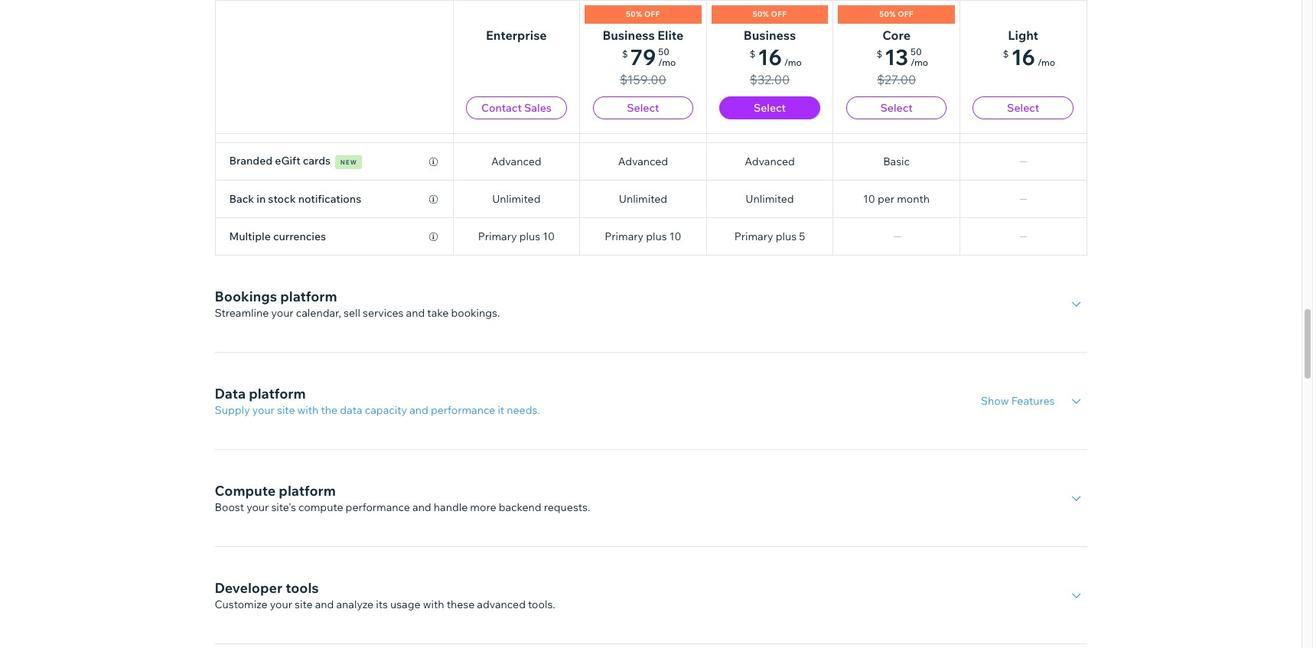 Task type: describe. For each thing, give the bounding box(es) containing it.
services
[[363, 306, 404, 320]]

site for platform
[[277, 403, 295, 417]]

month
[[897, 192, 930, 206]]

light
[[1008, 28, 1038, 43]]

and inside the data platform supply your site with the data capacity and performance it needs.
[[410, 403, 428, 417]]

developer
[[215, 579, 282, 597]]

select button for 79
[[593, 96, 693, 119]]

and inside developer tools customize your site and analyze its usage with these advanced tools.
[[315, 598, 334, 611]]

compute platform boost your site's compute performance and handle more backend requests.
[[215, 482, 590, 514]]

50% off for 16
[[753, 9, 787, 19]]

advanced left shipping
[[229, 5, 280, 18]]

1 primary plus 10 from the left
[[478, 230, 555, 243]]

2 16 from the left
[[1011, 44, 1035, 70]]

capacity
[[365, 403, 407, 417]]

performance inside the data platform supply your site with the data capacity and performance it needs.
[[431, 403, 495, 417]]

your for data
[[252, 403, 275, 417]]

usage
[[390, 598, 421, 611]]

50% off for 79
[[626, 9, 660, 19]]

site for tools
[[295, 598, 313, 611]]

2 primary plus 10 from the left
[[605, 230, 681, 243]]

50 inside the business elite $ 79 50 /mo $159.00
[[658, 46, 670, 57]]

select button for 13
[[846, 96, 947, 119]]

50% off for 13
[[879, 9, 914, 19]]

notifications
[[298, 192, 361, 206]]

off for 79
[[644, 9, 660, 19]]

1 primary from the left
[[478, 230, 517, 243]]

tools.
[[528, 598, 555, 611]]

bookings platform streamline your calendar, sell services and take bookings.
[[215, 288, 500, 320]]

advanced
[[477, 598, 526, 611]]

your for bookings
[[271, 306, 294, 320]]

show
[[981, 394, 1009, 408]]

bookings
[[215, 288, 277, 305]]

boost
[[215, 500, 244, 514]]

business elite $ 79 50 /mo $159.00
[[603, 28, 684, 87]]

platform for data platform
[[249, 385, 306, 403]]

$27.00
[[877, 72, 916, 87]]

25
[[867, 80, 879, 93]]

$ inside the business elite $ 79 50 /mo $159.00
[[622, 48, 628, 60]]

your for compute
[[247, 500, 269, 514]]

its
[[376, 598, 388, 611]]

3,000 reviews
[[608, 117, 678, 131]]

50% for 13
[[879, 9, 896, 19]]

bookings.
[[451, 306, 500, 320]]

primary plus 5
[[734, 230, 805, 243]]

developer tools customize your site and analyze its usage with these advanced tools.
[[215, 579, 555, 611]]

sell
[[344, 306, 360, 320]]

product
[[229, 117, 270, 131]]

1 plus from the left
[[519, 230, 540, 243]]

by
[[313, 117, 325, 131]]

250
[[737, 80, 756, 93]]

$159.00
[[620, 72, 666, 87]]

2 plus from the left
[[646, 230, 667, 243]]

50 inside "core $ 13 50 /mo $27.00"
[[911, 46, 922, 57]]

reviews for product
[[272, 117, 311, 131]]

the
[[321, 403, 338, 417]]

$ inside business $ 16 /mo $32.00
[[750, 48, 755, 60]]

$ inside "core $ 13 50 /mo $27.00"
[[877, 48, 882, 60]]

streamline
[[215, 306, 269, 320]]

off for 16
[[771, 9, 787, 19]]

contact sales
[[481, 101, 551, 115]]

core
[[882, 28, 911, 43]]

off for 13
[[898, 9, 914, 19]]

$ inside $ 16 /mo
[[1003, 48, 1009, 60]]

product reviews by kudobuzz
[[229, 117, 379, 131]]

it
[[498, 403, 504, 417]]

data
[[340, 403, 362, 417]]

and inside bookings platform streamline your calendar, sell services and take bookings.
[[406, 306, 425, 320]]

50% for 79
[[626, 9, 642, 19]]

multiple currencies
[[229, 230, 326, 243]]

data
[[215, 385, 246, 403]]



Task type: vqa. For each thing, say whether or not it's contained in the screenshot.
backend on the left
yes



Task type: locate. For each thing, give the bounding box(es) containing it.
reviews left by
[[272, 117, 311, 131]]

2 $ from the left
[[750, 48, 755, 60]]

0 vertical spatial platform
[[280, 288, 337, 305]]

core $ 13 50 /mo $27.00
[[877, 28, 928, 87]]

select up the 1,000 reviews
[[754, 101, 786, 115]]

2 select from the left
[[754, 101, 786, 115]]

data platform supply your site with the data capacity and performance it needs.
[[215, 385, 540, 417]]

performance inside compute platform boost your site's compute performance and handle more backend requests.
[[346, 500, 410, 514]]

business up 79
[[603, 28, 655, 43]]

0 vertical spatial performance
[[431, 403, 495, 417]]

16
[[758, 44, 782, 70], [1011, 44, 1035, 70]]

1 horizontal spatial reviews
[[640, 117, 678, 131]]

products down the 13
[[881, 80, 926, 93]]

business for 79
[[603, 28, 655, 43]]

1 business from the left
[[603, 28, 655, 43]]

79
[[630, 44, 656, 70]]

site left the
[[277, 403, 295, 417]]

reviews right 3,000
[[640, 117, 678, 131]]

1 horizontal spatial primary
[[605, 230, 644, 243]]

2 50% from the left
[[753, 9, 769, 19]]

50%
[[626, 9, 642, 19], [753, 9, 769, 19], [879, 9, 896, 19]]

with inside developer tools customize your site and analyze its usage with these advanced tools.
[[423, 598, 444, 611]]

primary plus 10
[[478, 230, 555, 243], [605, 230, 681, 243]]

new
[[340, 158, 357, 166]]

1 $ from the left
[[622, 48, 628, 60]]

backend
[[499, 500, 541, 514]]

contact sales button
[[466, 96, 567, 119]]

platform inside compute platform boost your site's compute performance and handle more backend requests.
[[279, 482, 336, 500]]

performance
[[431, 403, 495, 417], [346, 500, 410, 514]]

1,000 reviews
[[736, 117, 804, 131]]

3 select from the left
[[880, 101, 913, 115]]

16 down light
[[1011, 44, 1035, 70]]

1 horizontal spatial 50% off
[[753, 9, 787, 19]]

enterprise
[[486, 28, 547, 43]]

cards
[[303, 154, 331, 168]]

50% up core
[[879, 9, 896, 19]]

10 per month
[[863, 192, 930, 206]]

1 /mo from the left
[[658, 57, 676, 68]]

in
[[257, 192, 266, 206]]

elite
[[658, 28, 684, 43]]

select button down 25 products
[[846, 96, 947, 119]]

0 horizontal spatial 16
[[758, 44, 782, 70]]

your inside compute platform boost your site's compute performance and handle more backend requests.
[[247, 500, 269, 514]]

business up $32.00
[[744, 28, 796, 43]]

0 horizontal spatial 50
[[658, 46, 670, 57]]

1 vertical spatial performance
[[346, 500, 410, 514]]

1 50% from the left
[[626, 9, 642, 19]]

performance right compute
[[346, 500, 410, 514]]

site inside developer tools customize your site and analyze its usage with these advanced tools.
[[295, 598, 313, 611]]

/mo
[[658, 57, 676, 68], [784, 57, 802, 68], [911, 57, 928, 68], [1038, 57, 1055, 68]]

10
[[863, 192, 875, 206], [543, 230, 555, 243], [669, 230, 681, 243]]

2 50 from the left
[[911, 46, 922, 57]]

off
[[644, 9, 660, 19], [771, 9, 787, 19], [898, 9, 914, 19]]

4 /mo from the left
[[1038, 57, 1055, 68]]

plus
[[519, 230, 540, 243], [646, 230, 667, 243], [776, 230, 797, 243]]

advanced down contact sales button at top
[[491, 155, 541, 168]]

0 horizontal spatial primary plus 10
[[478, 230, 555, 243]]

4 $ from the left
[[1003, 48, 1009, 60]]

1 horizontal spatial 16
[[1011, 44, 1035, 70]]

platform for compute platform
[[279, 482, 336, 500]]

and right capacity
[[410, 403, 428, 417]]

features
[[1011, 394, 1055, 408]]

2 horizontal spatial reviews
[[766, 117, 804, 131]]

0 horizontal spatial 50% off
[[626, 9, 660, 19]]

1 horizontal spatial business
[[744, 28, 796, 43]]

1 horizontal spatial with
[[423, 598, 444, 611]]

/mo inside "core $ 13 50 /mo $27.00"
[[911, 57, 928, 68]]

2 primary from the left
[[605, 230, 644, 243]]

2 select button from the left
[[719, 96, 820, 119]]

3 50% from the left
[[879, 9, 896, 19]]

1 vertical spatial site
[[295, 598, 313, 611]]

1 horizontal spatial performance
[[431, 403, 495, 417]]

products for 250 products
[[758, 80, 803, 93]]

3 50% off from the left
[[879, 9, 914, 19]]

$ left 79
[[622, 48, 628, 60]]

compute
[[299, 500, 343, 514]]

multiple
[[229, 230, 271, 243]]

50% up business $ 16 /mo $32.00
[[753, 9, 769, 19]]

select button down 250 products
[[719, 96, 820, 119]]

1 50% off from the left
[[626, 9, 660, 19]]

your right 'supply'
[[252, 403, 275, 417]]

25 products
[[867, 80, 926, 93]]

0 horizontal spatial off
[[644, 9, 660, 19]]

2 business from the left
[[744, 28, 796, 43]]

50% up 79
[[626, 9, 642, 19]]

these
[[447, 598, 475, 611]]

more
[[470, 500, 496, 514]]

/mo inside $ 16 /mo
[[1038, 57, 1055, 68]]

platform inside the data platform supply your site with the data capacity and performance it needs.
[[249, 385, 306, 403]]

off up business $ 16 /mo $32.00
[[771, 9, 787, 19]]

stock
[[268, 192, 296, 206]]

select for 79
[[627, 101, 659, 115]]

and inside compute platform boost your site's compute performance and handle more backend requests.
[[412, 500, 431, 514]]

back in stock notifications
[[229, 192, 361, 206]]

1 select button from the left
[[593, 96, 693, 119]]

1 horizontal spatial products
[[881, 80, 926, 93]]

select button down $ 16 /mo
[[973, 96, 1074, 119]]

platform inside bookings platform streamline your calendar, sell services and take bookings.
[[280, 288, 337, 305]]

advanced down 3,000 reviews
[[618, 155, 668, 168]]

analyze
[[336, 598, 373, 611]]

reviews right 1,000
[[766, 117, 804, 131]]

2 horizontal spatial primary
[[734, 230, 773, 243]]

1 horizontal spatial 10
[[669, 230, 681, 243]]

kudobuzz
[[328, 117, 379, 131]]

$ up $32.00
[[750, 48, 755, 60]]

unlimited
[[492, 80, 541, 93], [619, 80, 667, 93], [492, 117, 541, 131], [492, 192, 541, 206], [619, 192, 667, 206], [746, 192, 794, 206]]

egift
[[275, 154, 300, 168]]

0 horizontal spatial primary
[[478, 230, 517, 243]]

1 off from the left
[[644, 9, 660, 19]]

reviews
[[272, 117, 311, 131], [640, 117, 678, 131], [766, 117, 804, 131]]

2 reviews from the left
[[640, 117, 678, 131]]

select for 13
[[880, 101, 913, 115]]

select for 16
[[1007, 101, 1039, 115]]

/mo right the 13
[[911, 57, 928, 68]]

50% off
[[626, 9, 660, 19], [753, 9, 787, 19], [879, 9, 914, 19]]

3 /mo from the left
[[911, 57, 928, 68]]

and down tools
[[315, 598, 334, 611]]

2 horizontal spatial 50% off
[[879, 9, 914, 19]]

1 vertical spatial platform
[[249, 385, 306, 403]]

site down tools
[[295, 598, 313, 611]]

and
[[406, 306, 425, 320], [410, 403, 428, 417], [412, 500, 431, 514], [315, 598, 334, 611]]

supply
[[215, 403, 250, 417]]

1 horizontal spatial plus
[[646, 230, 667, 243]]

2 /mo from the left
[[784, 57, 802, 68]]

1 reviews from the left
[[272, 117, 311, 131]]

1 50 from the left
[[658, 46, 670, 57]]

2 horizontal spatial plus
[[776, 230, 797, 243]]

select down 25 products
[[880, 101, 913, 115]]

compute
[[215, 482, 276, 500]]

take
[[427, 306, 449, 320]]

3 select button from the left
[[846, 96, 947, 119]]

per
[[878, 192, 895, 206]]

50 down elite
[[658, 46, 670, 57]]

advanced
[[229, 5, 280, 18], [491, 155, 541, 168], [618, 155, 668, 168], [745, 155, 795, 168]]

your inside bookings platform streamline your calendar, sell services and take bookings.
[[271, 306, 294, 320]]

select up 3,000 reviews
[[627, 101, 659, 115]]

0 horizontal spatial performance
[[346, 500, 410, 514]]

50% off up elite
[[626, 9, 660, 19]]

2 horizontal spatial off
[[898, 9, 914, 19]]

show features
[[981, 394, 1055, 408]]

business for 16
[[744, 28, 796, 43]]

16 up $32.00
[[758, 44, 782, 70]]

with inside the data platform supply your site with the data capacity and performance it needs.
[[297, 403, 319, 417]]

1 select from the left
[[627, 101, 659, 115]]

off up core
[[898, 9, 914, 19]]

with
[[297, 403, 319, 417], [423, 598, 444, 611]]

calendar,
[[296, 306, 341, 320]]

advanced shipping
[[229, 5, 326, 18]]

2 off from the left
[[771, 9, 787, 19]]

your inside developer tools customize your site and analyze its usage with these advanced tools.
[[270, 598, 292, 611]]

your inside the data platform supply your site with the data capacity and performance it needs.
[[252, 403, 275, 417]]

0 horizontal spatial business
[[603, 28, 655, 43]]

$ down light
[[1003, 48, 1009, 60]]

/mo inside the business elite $ 79 50 /mo $159.00
[[658, 57, 676, 68]]

with left these
[[423, 598, 444, 611]]

business
[[603, 28, 655, 43], [744, 28, 796, 43]]

select button down $159.00
[[593, 96, 693, 119]]

platform right data
[[249, 385, 306, 403]]

$32.00
[[750, 72, 790, 87]]

0 vertical spatial with
[[297, 403, 319, 417]]

tools
[[286, 579, 319, 597]]

select down $ 16 /mo
[[1007, 101, 1039, 115]]

reviews for 3,000
[[640, 117, 678, 131]]

16 inside business $ 16 /mo $32.00
[[758, 44, 782, 70]]

3,000
[[608, 117, 638, 131]]

business inside the business elite $ 79 50 /mo $159.00
[[603, 28, 655, 43]]

3 $ from the left
[[877, 48, 882, 60]]

3 plus from the left
[[776, 230, 797, 243]]

50% off up core
[[879, 9, 914, 19]]

13
[[885, 44, 908, 70]]

select button for 16
[[973, 96, 1074, 119]]

$ 16 /mo
[[1003, 44, 1055, 70]]

1 horizontal spatial off
[[771, 9, 787, 19]]

50
[[658, 46, 670, 57], [911, 46, 922, 57]]

0 horizontal spatial products
[[758, 80, 803, 93]]

5
[[799, 230, 805, 243]]

4 select from the left
[[1007, 101, 1039, 115]]

products
[[758, 80, 803, 93], [881, 80, 926, 93]]

250 products
[[737, 80, 803, 93]]

/mo inside business $ 16 /mo $32.00
[[784, 57, 802, 68]]

needs.
[[507, 403, 540, 417]]

business inside business $ 16 /mo $32.00
[[744, 28, 796, 43]]

with left the
[[297, 403, 319, 417]]

2 horizontal spatial 10
[[863, 192, 875, 206]]

1 16 from the left
[[758, 44, 782, 70]]

1 horizontal spatial primary plus 10
[[605, 230, 681, 243]]

50 right the 13
[[911, 46, 922, 57]]

2 products from the left
[[881, 80, 926, 93]]

0 horizontal spatial reviews
[[272, 117, 311, 131]]

your
[[271, 306, 294, 320], [252, 403, 275, 417], [247, 500, 269, 514], [270, 598, 292, 611]]

select button
[[593, 96, 693, 119], [719, 96, 820, 119], [846, 96, 947, 119], [973, 96, 1074, 119]]

0 horizontal spatial 10
[[543, 230, 555, 243]]

your for developer
[[270, 598, 292, 611]]

currencies
[[273, 230, 326, 243]]

1 horizontal spatial 50%
[[753, 9, 769, 19]]

site
[[277, 403, 295, 417], [295, 598, 313, 611]]

your down compute
[[247, 500, 269, 514]]

2 vertical spatial platform
[[279, 482, 336, 500]]

0 vertical spatial site
[[277, 403, 295, 417]]

/mo down light
[[1038, 57, 1055, 68]]

products for 25 products
[[881, 80, 926, 93]]

your left the calendar,
[[271, 306, 294, 320]]

50% off up business $ 16 /mo $32.00
[[753, 9, 787, 19]]

3 off from the left
[[898, 9, 914, 19]]

50% for 16
[[753, 9, 769, 19]]

1 horizontal spatial 50
[[911, 46, 922, 57]]

1,000
[[736, 117, 764, 131]]

$ left the 13
[[877, 48, 882, 60]]

back
[[229, 192, 254, 206]]

handle
[[434, 500, 468, 514]]

4 select button from the left
[[973, 96, 1074, 119]]

products right "250"
[[758, 80, 803, 93]]

0 horizontal spatial plus
[[519, 230, 540, 243]]

basic
[[883, 155, 910, 168]]

2 50% off from the left
[[753, 9, 787, 19]]

1 products from the left
[[758, 80, 803, 93]]

platform
[[280, 288, 337, 305], [249, 385, 306, 403], [279, 482, 336, 500]]

your down tools
[[270, 598, 292, 611]]

sales
[[524, 101, 551, 115]]

advanced down the 1,000 reviews
[[745, 155, 795, 168]]

and left take on the top
[[406, 306, 425, 320]]

site's
[[271, 500, 296, 514]]

requests.
[[544, 500, 590, 514]]

0 horizontal spatial with
[[297, 403, 319, 417]]

0 horizontal spatial 50%
[[626, 9, 642, 19]]

3 reviews from the left
[[766, 117, 804, 131]]

reviews for 1,000
[[766, 117, 804, 131]]

select
[[627, 101, 659, 115], [754, 101, 786, 115], [880, 101, 913, 115], [1007, 101, 1039, 115]]

platform up the calendar,
[[280, 288, 337, 305]]

contact
[[481, 101, 522, 115]]

branded egift cards
[[229, 154, 331, 168]]

1 vertical spatial with
[[423, 598, 444, 611]]

platform up compute
[[279, 482, 336, 500]]

performance left it
[[431, 403, 495, 417]]

shipping
[[282, 5, 326, 18]]

and left handle
[[412, 500, 431, 514]]

off up elite
[[644, 9, 660, 19]]

2 horizontal spatial 50%
[[879, 9, 896, 19]]

site inside the data platform supply your site with the data capacity and performance it needs.
[[277, 403, 295, 417]]

show features button
[[981, 394, 1055, 408]]

/mo right 79
[[658, 57, 676, 68]]

3 primary from the left
[[734, 230, 773, 243]]

branded
[[229, 154, 273, 168]]

customize
[[215, 598, 268, 611]]

/mo up $32.00
[[784, 57, 802, 68]]

platform for bookings platform
[[280, 288, 337, 305]]

business $ 16 /mo $32.00
[[744, 28, 802, 87]]



